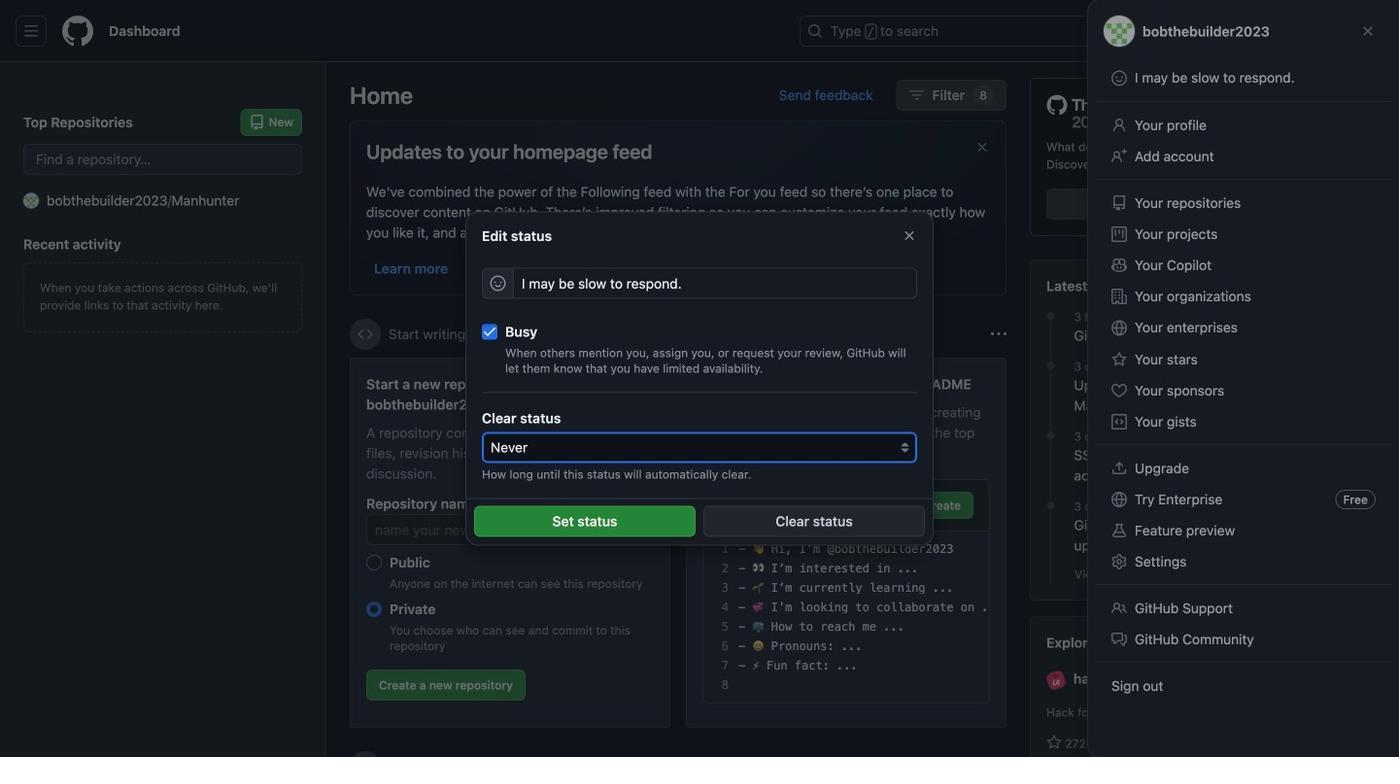 Task type: vqa. For each thing, say whether or not it's contained in the screenshot.
the Account "ELEMENT"
yes



Task type: locate. For each thing, give the bounding box(es) containing it.
dot fill image
[[1043, 308, 1059, 324], [1043, 498, 1059, 513]]

0 vertical spatial dot fill image
[[1043, 358, 1059, 373]]

explore repositories navigation
[[1030, 616, 1376, 757]]

account element
[[0, 62, 327, 757]]

plus image
[[1177, 23, 1193, 39]]

triangle down image
[[1200, 23, 1216, 39]]

0 vertical spatial dot fill image
[[1043, 308, 1059, 324]]

explore element
[[1030, 78, 1376, 757]]

star image
[[1047, 735, 1062, 751]]

1 dot fill image from the top
[[1043, 358, 1059, 373]]

homepage image
[[62, 16, 93, 47]]

1 vertical spatial dot fill image
[[1043, 428, 1059, 443]]

dot fill image
[[1043, 358, 1059, 373], [1043, 428, 1059, 443]]

1 vertical spatial dot fill image
[[1043, 498, 1059, 513]]



Task type: describe. For each thing, give the bounding box(es) containing it.
1 dot fill image from the top
[[1043, 308, 1059, 324]]

2 dot fill image from the top
[[1043, 498, 1059, 513]]

command palette image
[[1117, 23, 1132, 39]]

2 dot fill image from the top
[[1043, 428, 1059, 443]]

issue opened image
[[1244, 23, 1260, 39]]



